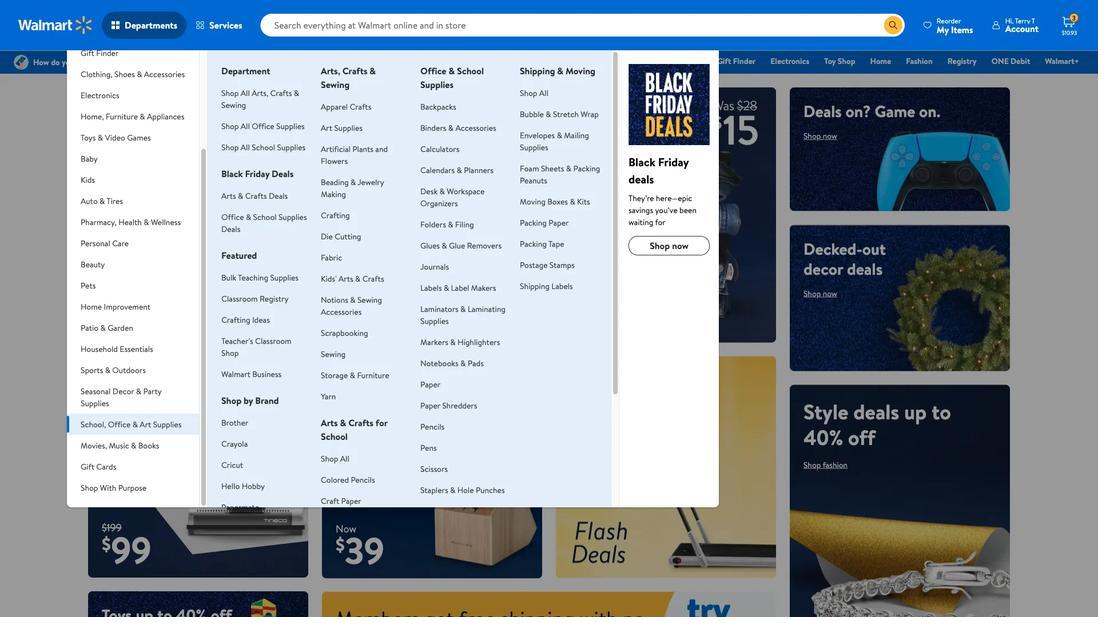 Task type: describe. For each thing, give the bounding box(es) containing it.
gift finder for "gift finder" link
[[717, 55, 756, 67]]

now
[[336, 522, 356, 536]]

art supplies
[[321, 122, 363, 133]]

& right "binders"
[[448, 122, 454, 133]]

care
[[112, 238, 129, 249]]

home for home improvement
[[81, 301, 102, 312]]

beauty
[[81, 259, 105, 270]]

shop inside shop all arts, crafts & sewing
[[221, 87, 239, 98]]

paper down 'boxes'
[[549, 217, 569, 228]]

deals for style deals up to 40% off
[[853, 397, 899, 426]]

shop now link for decked-out decor deals
[[804, 288, 837, 299]]

school, office & art supplies
[[81, 419, 181, 430]]

folders & filing
[[420, 219, 474, 230]]

by
[[244, 395, 253, 407]]

& inside the desk & workspace organizers
[[440, 186, 445, 197]]

shop all link for arts & crafts for school
[[321, 453, 349, 464]]

off for home deals up to 30% off
[[102, 311, 129, 340]]

shop all for shipping & moving
[[520, 87, 548, 98]]

electronics for electronics dropdown button
[[81, 90, 119, 101]]

shop now for decked-out decor deals
[[804, 288, 837, 299]]

clothing, shoes & accessories button
[[67, 63, 199, 85]]

was dollar $199, now dollar 99 group
[[88, 521, 151, 578]]

shoes
[[114, 68, 135, 79]]

supplies down apparel crafts link
[[334, 122, 363, 133]]

cricut link
[[221, 460, 243, 471]]

search icon image
[[889, 21, 898, 30]]

laminators & laminating supplies link
[[420, 303, 506, 327]]

shop now for deals on? game on.
[[804, 130, 837, 142]]

now for home deals up to 30% off
[[121, 348, 135, 359]]

crafts right apparel
[[350, 101, 371, 112]]

high
[[102, 100, 136, 122]]

binders
[[420, 122, 446, 133]]

fashion link
[[901, 55, 938, 67]]

grocery
[[495, 55, 523, 67]]

off for style deals up to 40% off
[[848, 423, 875, 452]]

art inside school, office & art supplies 'dropdown button'
[[140, 419, 151, 430]]

& inside the office & school supplies
[[449, 65, 455, 77]]

0 vertical spatial classroom
[[221, 293, 258, 304]]

notebooks & pads
[[420, 358, 484, 369]]

packing paper link
[[520, 217, 569, 228]]

sewing inside shop all arts, crafts & sewing
[[221, 99, 246, 110]]

served
[[447, 369, 493, 392]]

0 horizontal spatial labels
[[420, 282, 442, 293]]

deals inside black friday deals they're here—epic savings you've been waiting for
[[629, 171, 654, 187]]

& right music
[[131, 440, 136, 451]]

craft paper link
[[321, 496, 361, 507]]

apparel crafts link
[[321, 101, 371, 112]]

glue
[[449, 240, 465, 251]]

kids' arts & crafts link
[[321, 273, 384, 284]]

1 horizontal spatial essentials
[[532, 55, 566, 67]]

beading & jewelry making
[[321, 176, 384, 200]]

glues & glue removers link
[[420, 240, 502, 251]]

& inside the seasonal decor & party supplies
[[136, 386, 141, 397]]

supplies down shop all office supplies
[[277, 142, 306, 153]]

1 horizontal spatial labels
[[551, 281, 573, 292]]

supplies inside envelopes & mailing supplies
[[520, 142, 548, 153]]

makers
[[471, 282, 496, 293]]

save big!
[[336, 249, 477, 300]]

now up arts & crafts for school
[[355, 400, 369, 411]]

deals up the office & school supplies deals at top left
[[269, 190, 288, 201]]

all down shop all office supplies
[[241, 142, 250, 153]]

finder for gift finder dropdown button
[[96, 47, 119, 58]]

& up notions & sewing accessories
[[355, 273, 360, 284]]

& inside arts, crafts & sewing
[[370, 65, 376, 77]]

yarn
[[321, 391, 336, 402]]

& right the health
[[144, 216, 149, 228]]

up for style deals up to 40% off
[[904, 397, 927, 426]]

paper shredders
[[420, 400, 477, 411]]

now dollar 39 null group
[[322, 522, 384, 579]]

teacher's classroom shop link
[[221, 335, 291, 359]]

notions
[[321, 294, 348, 305]]

packing for packing paper
[[520, 217, 547, 228]]

been
[[679, 204, 697, 216]]

party
[[143, 386, 162, 397]]

the
[[642, 55, 654, 67]]

glues & glue removers
[[420, 240, 502, 251]]

& right shoes
[[137, 68, 142, 79]]

are
[[421, 369, 443, 392]]

markers
[[420, 337, 448, 348]]

& inside notions & sewing accessories
[[350, 294, 355, 305]]

artificial plants and flowers link
[[321, 143, 388, 166]]

supplies up 'shop all school supplies' link
[[276, 120, 305, 132]]

friday inside black friday deals they're here—epic savings you've been waiting for
[[658, 154, 689, 170]]

& right patio on the left bottom
[[100, 322, 106, 333]]

classroom registry link
[[221, 293, 288, 304]]

supplies inside the seasonal decor & party supplies
[[81, 398, 109, 409]]

0 horizontal spatial registry
[[260, 293, 288, 304]]

to for home
[[129, 286, 149, 314]]

& right the storage
[[350, 370, 355, 381]]

thanksgiving link
[[576, 55, 632, 67]]

shop now link for save big!
[[336, 311, 388, 329]]

video
[[105, 132, 125, 143]]

shop inside dropdown button
[[81, 482, 98, 494]]

up for home deals up to 30% off
[[102, 286, 124, 314]]

pharmacy, health & wellness
[[81, 216, 181, 228]]

& inside arts & crafts for school
[[340, 417, 346, 429]]

folders
[[420, 219, 446, 230]]

home deals are served
[[336, 369, 493, 392]]

shop all office supplies link
[[221, 120, 305, 132]]

shop all office supplies
[[221, 120, 305, 132]]

shop now for save big!
[[345, 314, 379, 326]]

99
[[111, 524, 151, 575]]

deals inside the office & school supplies deals
[[221, 223, 240, 234]]

shop all arts, crafts & sewing link
[[221, 87, 299, 110]]

paper right craft
[[341, 496, 361, 507]]

calculators link
[[420, 143, 459, 154]]

shop all link for shipping & moving
[[520, 87, 548, 98]]

organizers
[[420, 198, 458, 209]]

all up shop all school supplies
[[241, 120, 250, 132]]

bubble & stretch wrap link
[[520, 108, 599, 120]]

& left pads
[[460, 358, 466, 369]]

arts, inside arts, crafts & sewing
[[321, 65, 340, 77]]

furniture inside dropdown button
[[106, 111, 138, 122]]

department
[[221, 65, 270, 77]]

tires
[[107, 195, 123, 206]]

deals for home deals up to 30% off
[[161, 260, 207, 289]]

deals for home deals are served
[[382, 369, 417, 392]]

1 horizontal spatial tape
[[548, 238, 564, 249]]

classroom inside teacher's classroom shop
[[255, 335, 291, 347]]

shop all arts, crafts & sewing
[[221, 87, 299, 110]]

arts, inside shop all arts, crafts & sewing
[[252, 87, 268, 98]]

office inside 'dropdown button'
[[108, 419, 131, 430]]

$199
[[102, 521, 122, 535]]

& left planners
[[457, 164, 462, 176]]

Search search field
[[261, 14, 905, 37]]

& left kits
[[570, 196, 575, 207]]

deals down shop all school supplies
[[272, 168, 294, 180]]

to for style
[[932, 397, 951, 426]]

label
[[451, 282, 469, 293]]

crafts inside arts, crafts & sewing
[[342, 65, 367, 77]]

shop all school supplies link
[[221, 142, 306, 153]]

pens link
[[420, 442, 437, 454]]

decked-out decor deals
[[804, 238, 886, 280]]

& inside beading & jewelry making
[[351, 176, 356, 188]]

punches
[[476, 485, 505, 496]]

& left glue
[[442, 240, 447, 251]]

school for shop all school supplies
[[252, 142, 275, 153]]

office inside the office & school supplies
[[420, 65, 446, 77]]

with
[[100, 482, 116, 494]]

1 horizontal spatial registry
[[947, 55, 977, 67]]

off inside up to 40% off sports gear
[[647, 369, 668, 392]]

packing for packing tape
[[520, 238, 547, 249]]

on?
[[846, 100, 871, 122]]

home for home
[[870, 55, 891, 67]]

bubble
[[520, 108, 544, 120]]

garden
[[108, 322, 133, 333]]

papermate
[[221, 502, 259, 513]]

you've
[[655, 204, 678, 216]]

personal
[[81, 238, 110, 249]]

pads
[[468, 358, 484, 369]]

stamps
[[549, 259, 575, 271]]

brother
[[221, 417, 248, 428]]

seasonal decor & party supplies
[[81, 386, 162, 409]]

& inside the office & school supplies deals
[[246, 211, 251, 222]]

home for home deals are served
[[336, 369, 378, 392]]

they're
[[629, 192, 654, 204]]

& right sports
[[105, 365, 110, 376]]

school for office & school supplies
[[457, 65, 484, 77]]

office & school supplies
[[420, 65, 484, 91]]

sewing up the storage
[[321, 349, 345, 360]]

& inside "foam sheets & packing peanuts"
[[566, 163, 571, 174]]

& left "hole"
[[450, 485, 455, 496]]

craft
[[321, 496, 339, 507]]

supplies inside 'dropdown button'
[[153, 419, 181, 430]]

& up the bubble & stretch wrap
[[557, 65, 563, 77]]

removers
[[467, 240, 502, 251]]

& right bubble
[[546, 108, 551, 120]]

shop inside teacher's classroom shop
[[221, 347, 239, 359]]

sewing inside notions & sewing accessories
[[357, 294, 382, 305]]

$ for 99
[[102, 531, 111, 557]]

supplies inside laminators & laminating supplies
[[420, 315, 449, 327]]

holiday
[[656, 55, 683, 67]]

40% inside up to 40% off sports gear
[[612, 369, 643, 392]]

& left filing
[[448, 219, 453, 230]]

the holiday shop link
[[637, 55, 707, 67]]

stretch
[[553, 108, 579, 120]]

patio
[[81, 322, 98, 333]]

& up the office & school supplies deals at top left
[[238, 190, 243, 201]]

& inside shop all arts, crafts & sewing
[[294, 87, 299, 98]]

0 horizontal spatial friday
[[245, 168, 269, 180]]

accessories for clothing, shoes & accessories
[[144, 68, 185, 79]]

hole
[[457, 485, 474, 496]]

for inside arts & crafts for school
[[376, 417, 387, 429]]

laminating
[[468, 303, 506, 315]]

1 horizontal spatial furniture
[[357, 370, 389, 381]]

shipping & moving
[[520, 65, 595, 77]]

savings inside high tech gifts, huge savings
[[102, 120, 152, 142]]

paper down the paper link
[[420, 400, 440, 411]]

account
[[1005, 22, 1039, 35]]

terry
[[1015, 16, 1030, 25]]

journals
[[420, 261, 449, 272]]

black inside black friday deals they're here—epic savings you've been waiting for
[[629, 154, 655, 170]]



Task type: vqa. For each thing, say whether or not it's contained in the screenshot.
4271's add to cart icon
no



Task type: locate. For each thing, give the bounding box(es) containing it.
shipping
[[520, 65, 555, 77], [520, 281, 550, 292]]

sports
[[81, 365, 103, 376]]

all for department
[[241, 87, 250, 98]]

now up scrapbooking at the left bottom of page
[[364, 314, 379, 326]]

& up shop all office supplies
[[294, 87, 299, 98]]

pencils up pens
[[420, 421, 444, 432]]

arts, up apparel
[[321, 65, 340, 77]]

folders & filing link
[[420, 219, 474, 230]]

packing up kits
[[573, 163, 600, 174]]

1 vertical spatial pencils
[[351, 474, 375, 486]]

0 vertical spatial savings
[[102, 120, 152, 142]]

shredders
[[442, 400, 477, 411]]

tape
[[548, 238, 564, 249], [420, 506, 436, 517]]

finder inside dropdown button
[[96, 47, 119, 58]]

1 vertical spatial arts,
[[252, 87, 268, 98]]

office up shop all school supplies
[[252, 120, 274, 132]]

sewing link
[[321, 349, 345, 360]]

yarn link
[[321, 391, 336, 402]]

hello hobby
[[221, 481, 265, 492]]

paper down the notebooks
[[420, 379, 440, 390]]

shipping for shipping & moving
[[520, 65, 555, 77]]

hobby
[[242, 481, 265, 492]]

services
[[209, 19, 242, 31]]

1 horizontal spatial 40%
[[804, 423, 843, 452]]

1 vertical spatial savings
[[629, 204, 653, 216]]

off inside style deals up to 40% off
[[848, 423, 875, 452]]

0 vertical spatial art
[[321, 122, 332, 133]]

supplies left crafting "link"
[[278, 211, 307, 222]]

gift finder up clothing,
[[81, 47, 119, 58]]

1 horizontal spatial art
[[321, 122, 332, 133]]

black up they're at the top of page
[[629, 154, 655, 170]]

shop all school supplies
[[221, 142, 306, 153]]

making
[[321, 188, 346, 200]]

all for shipping & moving
[[539, 87, 548, 98]]

art
[[321, 122, 332, 133], [140, 419, 151, 430]]

shipping labels link
[[520, 281, 573, 292]]

deals inside decked-out decor deals
[[847, 258, 883, 280]]

personal care button
[[67, 233, 199, 254]]

friday up "arts & crafts deals" link
[[245, 168, 269, 180]]

artificial
[[321, 143, 351, 154]]

shipping down postage
[[520, 281, 550, 292]]

0 horizontal spatial pencils
[[351, 474, 375, 486]]

journals link
[[420, 261, 449, 272]]

deals inside style deals up to 40% off
[[853, 397, 899, 426]]

teaching
[[238, 272, 268, 283]]

1 horizontal spatial pencils
[[420, 421, 444, 432]]

finder left electronics link in the right of the page
[[733, 55, 756, 67]]

1 horizontal spatial savings
[[629, 204, 653, 216]]

0 vertical spatial shipping
[[520, 65, 555, 77]]

now for save big!
[[364, 314, 379, 326]]

envelopes & mailing supplies
[[520, 130, 589, 153]]

$ inside $199 $ 99
[[102, 531, 111, 557]]

wrap
[[581, 108, 599, 120]]

school down yarn
[[321, 431, 348, 443]]

0 horizontal spatial electronics
[[81, 90, 119, 101]]

off inside home deals up to 30% off
[[102, 311, 129, 340]]

high tech gifts, huge savings
[[102, 100, 250, 142]]

0 horizontal spatial black
[[221, 168, 243, 180]]

now down been
[[672, 240, 689, 252]]

electronics down clothing,
[[81, 90, 119, 101]]

shop all up the colored
[[321, 453, 349, 464]]

1 vertical spatial shipping
[[520, 281, 550, 292]]

gift for gift finder dropdown button
[[81, 47, 94, 58]]

walmart image
[[18, 16, 93, 34]]

black friday deals up backpacks
[[417, 55, 480, 67]]

1 horizontal spatial electronics
[[770, 55, 809, 67]]

cards
[[96, 461, 116, 472]]

finder up clothing,
[[96, 47, 119, 58]]

all inside shop all arts, crafts & sewing
[[241, 87, 250, 98]]

walmart business
[[221, 369, 282, 380]]

1 vertical spatial shop all link
[[321, 453, 349, 464]]

2 vertical spatial arts
[[321, 417, 338, 429]]

now down decor
[[823, 288, 837, 299]]

fashion
[[823, 460, 848, 471]]

deals left on?
[[804, 100, 842, 122]]

2 vertical spatial accessories
[[321, 306, 362, 317]]

& right sheets
[[566, 163, 571, 174]]

home for home deals up to 30% off
[[102, 260, 156, 289]]

gear
[[617, 389, 648, 412]]

2 vertical spatial packing
[[520, 238, 547, 249]]

all
[[241, 87, 250, 98], [539, 87, 548, 98], [241, 120, 250, 132], [241, 142, 250, 153], [340, 453, 349, 464]]

art down apparel
[[321, 122, 332, 133]]

0 horizontal spatial furniture
[[106, 111, 138, 122]]

1 vertical spatial arts
[[339, 273, 353, 284]]

shop now for home deals up to 30% off
[[102, 348, 135, 359]]

envelopes & mailing supplies link
[[520, 130, 589, 153]]

1 vertical spatial for
[[376, 417, 387, 429]]

& left "jewelry"
[[351, 176, 356, 188]]

supplies up the books
[[153, 419, 181, 430]]

1 vertical spatial furniture
[[357, 370, 389, 381]]

packing up packing tape link
[[520, 217, 547, 228]]

arts inside arts & crafts for school
[[321, 417, 338, 429]]

1 vertical spatial shop all
[[321, 453, 349, 464]]

0 vertical spatial accessories
[[144, 68, 185, 79]]

1 vertical spatial to
[[594, 369, 609, 392]]

crafts
[[342, 65, 367, 77], [270, 87, 292, 98], [350, 101, 371, 112], [245, 190, 267, 201], [362, 273, 384, 284], [348, 417, 373, 429]]

crafts up shop all office supplies
[[270, 87, 292, 98]]

home inside dropdown button
[[81, 301, 102, 312]]

for down the you've
[[655, 216, 666, 228]]

$ down craft paper
[[336, 532, 345, 558]]

registry up ideas
[[260, 293, 288, 304]]

2 vertical spatial to
[[932, 397, 951, 426]]

1 vertical spatial essentials
[[120, 343, 153, 355]]

sewing inside arts, crafts & sewing
[[321, 78, 350, 91]]

home link
[[865, 55, 896, 67]]

classroom up 'crafting ideas'
[[221, 293, 258, 304]]

hello hobby link
[[221, 481, 265, 492]]

0 vertical spatial arts
[[221, 190, 236, 201]]

$ inside 'now $ 39'
[[336, 532, 345, 558]]

& inside envelopes & mailing supplies
[[557, 130, 562, 141]]

to inside style deals up to 40% off
[[932, 397, 951, 426]]

2 horizontal spatial black
[[629, 154, 655, 170]]

deals right "style"
[[853, 397, 899, 426]]

0 vertical spatial shop all
[[520, 87, 548, 98]]

1 horizontal spatial accessories
[[321, 306, 362, 317]]

calculators
[[420, 143, 459, 154]]

shop all link
[[520, 87, 548, 98], [321, 453, 349, 464]]

now up outdoors
[[121, 348, 135, 359]]

crafts inside shop all arts, crafts & sewing
[[270, 87, 292, 98]]

packing up postage
[[520, 238, 547, 249]]

crafts down storage & furniture link
[[348, 417, 373, 429]]

arts for arts & crafts for school
[[321, 417, 338, 429]]

1 vertical spatial classroom
[[255, 335, 291, 347]]

arts up the office & school supplies deals at top left
[[221, 190, 236, 201]]

home, furniture & appliances button
[[67, 106, 199, 127]]

school for office & school supplies deals
[[253, 211, 277, 222]]

sewing up apparel
[[321, 78, 350, 91]]

friday up here—epic
[[658, 154, 689, 170]]

here—epic
[[656, 192, 692, 204]]

thanksgiving
[[581, 55, 627, 67]]

1 horizontal spatial moving
[[566, 65, 595, 77]]

supplies inside the office & school supplies deals
[[278, 211, 307, 222]]

0 vertical spatial electronics
[[770, 55, 809, 67]]

arts right kids'
[[339, 273, 353, 284]]

accessories inside dropdown button
[[144, 68, 185, 79]]

& up organizers
[[440, 186, 445, 197]]

supplies inside the office & school supplies
[[420, 78, 454, 91]]

& right the toys
[[98, 132, 103, 143]]

moving boxes & kits link
[[520, 196, 590, 207]]

all down department
[[241, 87, 250, 98]]

0 horizontal spatial shop all link
[[321, 453, 349, 464]]

school
[[457, 65, 484, 77], [252, 142, 275, 153], [253, 211, 277, 222], [321, 431, 348, 443]]

walmart business link
[[221, 369, 282, 380]]

0 vertical spatial shop all link
[[520, 87, 548, 98]]

0 horizontal spatial up
[[102, 286, 124, 314]]

&
[[525, 55, 530, 67], [370, 65, 376, 77], [449, 65, 455, 77], [557, 65, 563, 77], [137, 68, 142, 79], [294, 87, 299, 98], [546, 108, 551, 120], [140, 111, 145, 122], [448, 122, 454, 133], [557, 130, 562, 141], [98, 132, 103, 143], [566, 163, 571, 174], [457, 164, 462, 176], [351, 176, 356, 188], [440, 186, 445, 197], [238, 190, 243, 201], [100, 195, 105, 206], [570, 196, 575, 207], [246, 211, 251, 222], [144, 216, 149, 228], [448, 219, 453, 230], [442, 240, 447, 251], [355, 273, 360, 284], [444, 282, 449, 293], [350, 294, 355, 305], [460, 303, 466, 315], [100, 322, 106, 333], [450, 337, 456, 348], [460, 358, 466, 369], [105, 365, 110, 376], [350, 370, 355, 381], [136, 386, 141, 397], [340, 417, 346, 429], [132, 419, 138, 430], [131, 440, 136, 451], [450, 485, 455, 496]]

$ for 39
[[336, 532, 345, 558]]

& inside dropdown button
[[100, 195, 105, 206]]

toys
[[81, 132, 96, 143]]

office up backpacks link
[[420, 65, 446, 77]]

up inside home deals up to 30% off
[[102, 286, 124, 314]]

40% up shop fashion
[[804, 423, 843, 452]]

1 horizontal spatial crafting
[[321, 210, 350, 221]]

& left 'label'
[[444, 282, 449, 293]]

crafting for crafting ideas
[[221, 314, 250, 325]]

to inside up to 40% off sports gear
[[594, 369, 609, 392]]

1 vertical spatial up
[[904, 397, 927, 426]]

crafts up notions & sewing accessories link
[[362, 273, 384, 284]]

shop all up bubble
[[520, 87, 548, 98]]

bubble & stretch wrap
[[520, 108, 599, 120]]

arts
[[221, 190, 236, 201], [339, 273, 353, 284], [321, 417, 338, 429]]

deals inside home deals up to 30% off
[[161, 260, 207, 289]]

all up colored pencils
[[340, 453, 349, 464]]

tape down staplers
[[420, 506, 436, 517]]

deals right decor
[[847, 258, 883, 280]]

gift for "gift finder" link
[[717, 55, 731, 67]]

crafting ideas
[[221, 314, 270, 325]]

gift finder for gift finder dropdown button
[[81, 47, 119, 58]]

arts & crafts deals
[[221, 190, 288, 201]]

0 horizontal spatial moving
[[520, 196, 546, 207]]

office inside the office & school supplies deals
[[221, 211, 244, 222]]

appliances
[[147, 111, 184, 122]]

0 vertical spatial arts,
[[321, 65, 340, 77]]

0 horizontal spatial for
[[376, 417, 387, 429]]

0 horizontal spatial essentials
[[120, 343, 153, 355]]

0 vertical spatial crafting
[[321, 210, 350, 221]]

die cutting link
[[321, 231, 361, 242]]

1 vertical spatial packing
[[520, 217, 547, 228]]

shipping up bubble
[[520, 65, 555, 77]]

moving up wrap
[[566, 65, 595, 77]]

up inside style deals up to 40% off
[[904, 397, 927, 426]]

to inside home deals up to 30% off
[[129, 286, 149, 314]]

black friday deals inside black friday deals link
[[417, 55, 480, 67]]

accessories inside notions & sewing accessories
[[321, 306, 362, 317]]

accessories for notions & sewing accessories
[[321, 306, 362, 317]]

shipping for shipping labels
[[520, 281, 550, 292]]

postage stamps link
[[520, 259, 575, 271]]

shop now link for home deals up to 30% off
[[102, 348, 135, 359]]

bulk
[[221, 272, 236, 283]]

1 horizontal spatial black
[[417, 55, 436, 67]]

crafting for crafting "link"
[[321, 210, 350, 221]]

& up apparel crafts
[[370, 65, 376, 77]]

desk
[[420, 186, 438, 197]]

friday inside black friday deals link
[[438, 55, 459, 67]]

0 vertical spatial furniture
[[106, 111, 138, 122]]

0 horizontal spatial black friday deals
[[221, 168, 294, 180]]

& left mailing
[[557, 130, 562, 141]]

pharmacy, health & wellness button
[[67, 212, 199, 233]]

& right "notions"
[[350, 294, 355, 305]]

1 vertical spatial accessories
[[456, 122, 496, 133]]

crafts up the office & school supplies deals at top left
[[245, 190, 267, 201]]

0 vertical spatial for
[[655, 216, 666, 228]]

office down "arts & crafts deals"
[[221, 211, 244, 222]]

0 horizontal spatial arts
[[221, 190, 236, 201]]

0 horizontal spatial arts,
[[252, 87, 268, 98]]

1 vertical spatial tape
[[420, 506, 436, 517]]

& down 'label'
[[460, 303, 466, 315]]

shop fashion
[[804, 460, 848, 471]]

school down "arts & crafts deals"
[[253, 211, 277, 222]]

gift left cards
[[81, 461, 94, 472]]

40% inside style deals up to 40% off
[[804, 423, 843, 452]]

0 horizontal spatial finder
[[96, 47, 119, 58]]

shop with purpose button
[[67, 478, 199, 499]]

movies,
[[81, 440, 107, 451]]

arts, down department
[[252, 87, 268, 98]]

0 horizontal spatial art
[[140, 419, 151, 430]]

furniture right the storage
[[357, 370, 389, 381]]

registry down the items
[[947, 55, 977, 67]]

school, office & art supplies image
[[629, 64, 710, 145]]

papermate link
[[221, 502, 259, 513]]

laminators
[[420, 303, 458, 315]]

finder for "gift finder" link
[[733, 55, 756, 67]]

shop all for arts & crafts for school
[[321, 453, 349, 464]]

gift finder
[[81, 47, 119, 58], [717, 55, 756, 67]]

calendars & planners link
[[420, 164, 493, 176]]

shop
[[685, 55, 702, 67], [838, 55, 855, 67], [221, 87, 239, 98], [520, 87, 537, 98], [221, 120, 239, 132], [804, 130, 821, 142], [221, 142, 239, 153], [650, 240, 670, 252], [804, 288, 821, 299], [345, 314, 362, 326], [221, 347, 239, 359], [102, 348, 119, 359], [221, 395, 241, 407], [336, 400, 353, 411], [321, 453, 338, 464], [804, 460, 821, 471], [81, 482, 98, 494]]

1 vertical spatial moving
[[520, 196, 546, 207]]

sewing down department
[[221, 99, 246, 110]]

0 horizontal spatial shop all
[[321, 453, 349, 464]]

craft paper
[[321, 496, 361, 507]]

auto & tires
[[81, 195, 123, 206]]

2 shipping from the top
[[520, 281, 550, 292]]

out
[[862, 238, 886, 260]]

reorder my items
[[937, 16, 973, 36]]

0 horizontal spatial $
[[102, 531, 111, 557]]

0 horizontal spatial accessories
[[144, 68, 185, 79]]

0 vertical spatial up
[[102, 286, 124, 314]]

1 horizontal spatial shop all
[[520, 87, 548, 98]]

0 horizontal spatial gift finder
[[81, 47, 119, 58]]

school inside arts & crafts for school
[[321, 431, 348, 443]]

savings inside black friday deals they're here—epic savings you've been waiting for
[[629, 204, 653, 216]]

school, office & art supplies button
[[67, 414, 199, 435]]

all up bubble
[[539, 87, 548, 98]]

2 horizontal spatial arts
[[339, 273, 353, 284]]

school inside the office & school supplies deals
[[253, 211, 277, 222]]

2 horizontal spatial accessories
[[456, 122, 496, 133]]

shop all link up the colored
[[321, 453, 349, 464]]

electronics left toy
[[770, 55, 809, 67]]

gift for gift cards dropdown button
[[81, 461, 94, 472]]

sewing down kids' arts & crafts link on the top of page
[[357, 294, 382, 305]]

school left grocery
[[457, 65, 484, 77]]

1 horizontal spatial gift finder
[[717, 55, 756, 67]]

electronics link
[[765, 55, 814, 67]]

2 horizontal spatial to
[[932, 397, 951, 426]]

walmart+ link
[[1040, 55, 1084, 67]]

arts for arts & crafts deals
[[221, 190, 236, 201]]

& inside laminators & laminating supplies
[[460, 303, 466, 315]]

supplies down envelopes
[[520, 142, 548, 153]]

crafts inside arts & crafts for school
[[348, 417, 373, 429]]

2 vertical spatial off
[[848, 423, 875, 452]]

& up backpacks link
[[449, 65, 455, 77]]

2 horizontal spatial friday
[[658, 154, 689, 170]]

boxes
[[547, 196, 568, 207]]

clothing, shoes & accessories
[[81, 68, 185, 79]]

0 vertical spatial moving
[[566, 65, 595, 77]]

2 horizontal spatial off
[[848, 423, 875, 452]]

black up "arts & crafts deals" link
[[221, 168, 243, 180]]

teacher's
[[221, 335, 253, 347]]

staplers & hole punches link
[[420, 485, 505, 496]]

arts & crafts for school
[[321, 417, 387, 443]]

1 vertical spatial 40%
[[804, 423, 843, 452]]

pencils right the colored
[[351, 474, 375, 486]]

seasonal
[[81, 386, 111, 397]]

gift finder inside dropdown button
[[81, 47, 119, 58]]

accessories down gift finder dropdown button
[[144, 68, 185, 79]]

flowers
[[321, 155, 348, 166]]

brand
[[255, 395, 279, 407]]

& up games
[[140, 111, 145, 122]]

& right grocery
[[525, 55, 530, 67]]

& right the markers
[[450, 337, 456, 348]]

1 horizontal spatial friday
[[438, 55, 459, 67]]

now for decked-out decor deals
[[823, 288, 837, 299]]

1 horizontal spatial finder
[[733, 55, 756, 67]]

0 vertical spatial tape
[[548, 238, 564, 249]]

1 vertical spatial crafting
[[221, 314, 250, 325]]

waiting
[[629, 216, 653, 228]]

1 horizontal spatial up
[[904, 397, 927, 426]]

home inside home deals up to 30% off
[[102, 260, 156, 289]]

binders & accessories link
[[420, 122, 496, 133]]

kids
[[81, 174, 95, 185]]

supplies right teaching
[[270, 272, 299, 283]]

packing inside "foam sheets & packing peanuts"
[[573, 163, 600, 174]]

electronics for electronics link in the right of the page
[[770, 55, 809, 67]]

gift finder left electronics link in the right of the page
[[717, 55, 756, 67]]

labels
[[551, 281, 573, 292], [420, 282, 442, 293]]

0 horizontal spatial tape
[[420, 506, 436, 517]]

gift up clothing,
[[81, 47, 94, 58]]

1 vertical spatial registry
[[260, 293, 288, 304]]

for inside black friday deals they're here—epic savings you've been waiting for
[[655, 216, 666, 228]]

wellness
[[151, 216, 181, 228]]

& inside 'dropdown button'
[[132, 419, 138, 430]]

1 horizontal spatial to
[[594, 369, 609, 392]]

& up movies, music & books dropdown button
[[132, 419, 138, 430]]

0 horizontal spatial savings
[[102, 120, 152, 142]]

all for arts & crafts for school
[[340, 453, 349, 464]]

deals left grocery
[[461, 55, 480, 67]]

0 vertical spatial packing
[[573, 163, 600, 174]]

1 shipping from the top
[[520, 65, 555, 77]]

essentials inside dropdown button
[[120, 343, 153, 355]]

1 horizontal spatial arts,
[[321, 65, 340, 77]]

1 vertical spatial electronics
[[81, 90, 119, 101]]

black friday deals up "arts & crafts deals" link
[[221, 168, 294, 180]]

shop now link for deals on? game on.
[[804, 130, 837, 142]]

0 vertical spatial registry
[[947, 55, 977, 67]]

0 vertical spatial black friday deals
[[417, 55, 480, 67]]

& down "arts & crafts deals"
[[246, 211, 251, 222]]

sheets
[[541, 163, 564, 174]]

1 horizontal spatial arts
[[321, 417, 338, 429]]

0 horizontal spatial crafting
[[221, 314, 250, 325]]

labels down the stamps
[[551, 281, 573, 292]]

40% right up
[[612, 369, 643, 392]]

highlighters
[[458, 337, 500, 348]]

0 vertical spatial essentials
[[532, 55, 566, 67]]

0 horizontal spatial off
[[102, 311, 129, 340]]

music
[[109, 440, 129, 451]]

Walmart Site-Wide search field
[[261, 14, 905, 37]]

classroom down ideas
[[255, 335, 291, 347]]

accessories
[[144, 68, 185, 79], [456, 122, 496, 133], [321, 306, 362, 317]]

electronics inside dropdown button
[[81, 90, 119, 101]]

0 horizontal spatial 40%
[[612, 369, 643, 392]]

1 vertical spatial off
[[647, 369, 668, 392]]

0 vertical spatial pencils
[[420, 421, 444, 432]]

school inside the office & school supplies
[[457, 65, 484, 77]]

now for deals on? game on.
[[823, 130, 837, 142]]

bulk teaching supplies link
[[221, 272, 299, 283]]

0 vertical spatial to
[[129, 286, 149, 314]]

supplies up backpacks link
[[420, 78, 454, 91]]

style deals up to 40% off
[[804, 397, 951, 452]]

black
[[417, 55, 436, 67], [629, 154, 655, 170], [221, 168, 243, 180]]



